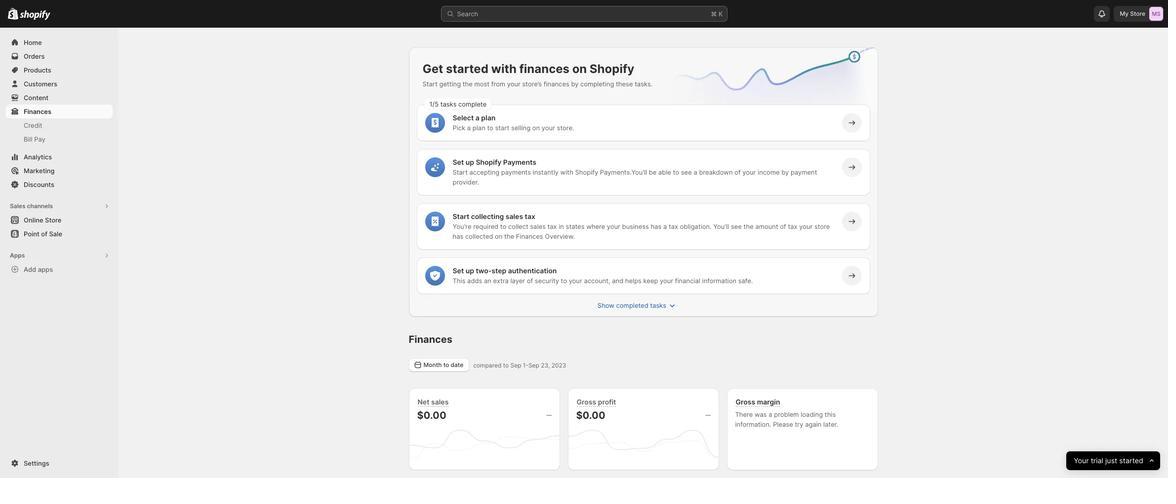 Task type: describe. For each thing, give the bounding box(es) containing it.
started inside dropdown button
[[1120, 457, 1144, 466]]

completed
[[616, 302, 649, 310]]

no change image for net sales
[[546, 412, 552, 420]]

margin
[[757, 398, 780, 407]]

your right "keep"
[[660, 277, 674, 285]]

to inside set up two-step authentication this adds an extra layer of security to your account, and helps keep your financial information safe.
[[561, 277, 567, 285]]

marketing link
[[6, 164, 113, 178]]

tax left obligation.
[[669, 223, 678, 231]]

add apps button
[[6, 263, 113, 277]]

online
[[24, 216, 43, 224]]

1/5 tasks complete
[[430, 100, 487, 108]]

credit
[[24, 122, 42, 129]]

1 horizontal spatial the
[[504, 233, 514, 241]]

compared to sep 1-sep 23, 2023
[[473, 362, 566, 369]]

store
[[815, 223, 830, 231]]

analytics
[[24, 153, 52, 161]]

add apps
[[24, 266, 53, 274]]

net sales
[[418, 398, 449, 407]]

a inside gross margin there was a problem loading this information. please try again later.
[[769, 411, 773, 419]]

23,
[[541, 362, 550, 369]]

point of sale
[[24, 230, 62, 238]]

just
[[1106, 457, 1118, 466]]

up for shopify
[[466, 158, 474, 167]]

content
[[24, 94, 49, 102]]

information.
[[735, 421, 772, 429]]

from
[[491, 80, 505, 88]]

⌘
[[711, 10, 717, 18]]

to inside select a plan pick a plan to start selling on your store.
[[487, 124, 493, 132]]

tax up "collect"
[[525, 212, 535, 221]]

start collecting sales tax you're required to collect sales tax in states where your business has a tax obligation. you'll see the amount of tax your store has collected on the finances overview.
[[453, 212, 830, 241]]

1 vertical spatial finances
[[544, 80, 570, 88]]

no change image for gross profit
[[705, 412, 711, 420]]

on inside select a plan pick a plan to start selling on your store.
[[533, 124, 540, 132]]

0 vertical spatial has
[[651, 223, 662, 231]]

tax left the in
[[548, 223, 557, 231]]

bill
[[24, 135, 32, 143]]

set for set up shopify payments
[[453, 158, 464, 167]]

a inside start collecting sales tax you're required to collect sales tax in states where your business has a tax obligation. you'll see the amount of tax your store has collected on the finances overview.
[[664, 223, 667, 231]]

gross profit
[[577, 398, 616, 407]]

finances inside start collecting sales tax you're required to collect sales tax in states where your business has a tax obligation. you'll see the amount of tax your store has collected on the finances overview.
[[516, 233, 543, 241]]

1/5
[[430, 100, 439, 108]]

collected
[[465, 233, 493, 241]]

tasks.
[[635, 80, 653, 88]]

gross for gross margin there was a problem loading this information. please try again later.
[[736, 398, 756, 407]]

the inside get started with finances on shopify start getting the most from your store's finances by completing these tasks.
[[463, 80, 473, 88]]

layer
[[511, 277, 525, 285]]

amount
[[756, 223, 778, 231]]

financial
[[675, 277, 701, 285]]

authentication
[[508, 267, 557, 275]]

settings
[[24, 460, 49, 468]]

credit link
[[6, 119, 113, 132]]

point of sale link
[[6, 227, 113, 241]]

accepting
[[470, 168, 500, 176]]

shopify image
[[8, 8, 18, 20]]

channels
[[27, 203, 53, 210]]

your trial just started
[[1074, 457, 1144, 466]]

content link
[[6, 91, 113, 105]]

to inside month to date dropdown button
[[444, 362, 449, 369]]

date
[[451, 362, 464, 369]]

where
[[587, 223, 605, 231]]

with inside set up shopify payments start accepting payments instantly with shopify payments.you'll be able to see a breakdown of your income by payment provider.
[[561, 168, 574, 176]]

payments
[[503, 158, 536, 167]]

store's
[[523, 80, 542, 88]]

select a plan pick a plan to start selling on your store.
[[453, 114, 574, 132]]

required
[[473, 223, 499, 231]]

instantly
[[533, 168, 559, 176]]

2 vertical spatial finances
[[409, 334, 453, 346]]

see inside start collecting sales tax you're required to collect sales tax in states where your business has a tax obligation. you'll see the amount of tax your store has collected on the finances overview.
[[731, 223, 742, 231]]

a right select
[[476, 114, 480, 122]]

pick
[[453, 124, 465, 132]]

income
[[758, 168, 780, 176]]

step
[[492, 267, 507, 275]]

discounts
[[24, 181, 54, 189]]

completing
[[581, 80, 614, 88]]

$0.00 for net
[[417, 410, 446, 422]]

finances link
[[6, 105, 113, 119]]

set up two-step authentication image
[[430, 271, 440, 281]]

show completed tasks button
[[411, 299, 864, 313]]

2 vertical spatial shopify
[[575, 168, 598, 176]]

online store link
[[6, 213, 113, 227]]

account,
[[584, 277, 610, 285]]

k
[[719, 10, 723, 18]]

payment
[[791, 168, 817, 176]]

⌘ k
[[711, 10, 723, 18]]

point
[[24, 230, 39, 238]]

tax right amount
[[788, 223, 798, 231]]

later.
[[824, 421, 839, 429]]

home link
[[6, 36, 113, 49]]

1 vertical spatial plan
[[473, 124, 486, 132]]

finances inside 'link'
[[24, 108, 51, 116]]

marketing
[[24, 167, 55, 175]]

up for two-
[[466, 267, 474, 275]]

be
[[649, 168, 657, 176]]

customers link
[[6, 77, 113, 91]]

profit
[[598, 398, 616, 407]]

this
[[825, 411, 836, 419]]

bill pay
[[24, 135, 45, 143]]

extra
[[493, 277, 509, 285]]

2023
[[552, 362, 566, 369]]

add
[[24, 266, 36, 274]]

breakdown
[[699, 168, 733, 176]]

pay
[[34, 135, 45, 143]]

settings link
[[6, 457, 113, 471]]

try
[[795, 421, 804, 429]]

1 sep from the left
[[511, 362, 521, 369]]

these
[[616, 80, 633, 88]]

set up shopify payments image
[[430, 163, 440, 172]]

sale
[[49, 230, 62, 238]]



Task type: vqa. For each thing, say whether or not it's contained in the screenshot.
CHARGES
no



Task type: locate. For each thing, give the bounding box(es) containing it.
tasks right 1/5
[[441, 100, 457, 108]]

store inside button
[[45, 216, 61, 224]]

keep
[[644, 277, 658, 285]]

payments
[[501, 168, 531, 176]]

finances
[[520, 62, 570, 76], [544, 80, 570, 88]]

2 horizontal spatial sales
[[530, 223, 546, 231]]

0 vertical spatial tasks
[[441, 100, 457, 108]]

by inside set up shopify payments start accepting payments instantly with shopify payments.you'll be able to see a breakdown of your income by payment provider.
[[782, 168, 789, 176]]

up inside set up shopify payments start accepting payments instantly with shopify payments.you'll be able to see a breakdown of your income by payment provider.
[[466, 158, 474, 167]]

overview.
[[545, 233, 575, 241]]

1 set from the top
[[453, 158, 464, 167]]

1 horizontal spatial $0.00
[[576, 410, 606, 422]]

2 horizontal spatial finances
[[516, 233, 543, 241]]

helps
[[625, 277, 642, 285]]

analytics link
[[6, 150, 113, 164]]

getting
[[439, 80, 461, 88]]

gross margin there was a problem loading this information. please try again later.
[[735, 398, 839, 429]]

2 vertical spatial start
[[453, 212, 469, 221]]

bill pay link
[[6, 132, 113, 146]]

1 up from the top
[[466, 158, 474, 167]]

set inside set up two-step authentication this adds an extra layer of security to your account, and helps keep your financial information safe.
[[453, 267, 464, 275]]

1 horizontal spatial on
[[533, 124, 540, 132]]

1 vertical spatial with
[[561, 168, 574, 176]]

1 vertical spatial tasks
[[650, 302, 667, 310]]

1 horizontal spatial no change image
[[705, 412, 711, 420]]

1 vertical spatial set
[[453, 267, 464, 275]]

1 no change image from the left
[[546, 412, 552, 420]]

1 $0.00 from the left
[[417, 410, 446, 422]]

0 vertical spatial start
[[423, 80, 438, 88]]

$0.00 down gross profit dropdown button at bottom
[[576, 410, 606, 422]]

of left "sale" at the top of the page
[[41, 230, 47, 238]]

your inside set up shopify payments start accepting payments instantly with shopify payments.you'll be able to see a breakdown of your income by payment provider.
[[743, 168, 756, 176]]

apps button
[[6, 249, 113, 263]]

orders link
[[6, 49, 113, 63]]

1 horizontal spatial with
[[561, 168, 574, 176]]

shopify left payments.you'll
[[575, 168, 598, 176]]

1 vertical spatial on
[[533, 124, 540, 132]]

trial
[[1091, 457, 1104, 466]]

on right selling
[[533, 124, 540, 132]]

2 horizontal spatial the
[[744, 223, 754, 231]]

of right amount
[[780, 223, 786, 231]]

by inside get started with finances on shopify start getting the most from your store's finances by completing these tasks.
[[571, 80, 579, 88]]

up inside set up two-step authentication this adds an extra layer of security to your account, and helps keep your financial information safe.
[[466, 267, 474, 275]]

sales up "collect"
[[506, 212, 523, 221]]

to left "collect"
[[500, 223, 507, 231]]

tasks down "keep"
[[650, 302, 667, 310]]

2 set from the top
[[453, 267, 464, 275]]

to
[[487, 124, 493, 132], [673, 168, 679, 176], [500, 223, 507, 231], [561, 277, 567, 285], [444, 362, 449, 369], [503, 362, 509, 369]]

obligation.
[[680, 223, 712, 231]]

0 horizontal spatial with
[[491, 62, 517, 76]]

get started with finances on shopify start getting the most from your store's finances by completing these tasks.
[[423, 62, 653, 88]]

started right just
[[1120, 457, 1144, 466]]

0 horizontal spatial $0.00
[[417, 410, 446, 422]]

0 vertical spatial store
[[1131, 10, 1146, 17]]

tasks
[[441, 100, 457, 108], [650, 302, 667, 310]]

1 vertical spatial shopify
[[476, 158, 502, 167]]

finances right store's
[[544, 80, 570, 88]]

apps
[[38, 266, 53, 274]]

0 vertical spatial by
[[571, 80, 579, 88]]

of right breakdown
[[735, 168, 741, 176]]

0 vertical spatial finances
[[520, 62, 570, 76]]

to inside set up shopify payments start accepting payments instantly with shopify payments.you'll be able to see a breakdown of your income by payment provider.
[[673, 168, 679, 176]]

a right pick
[[467, 124, 471, 132]]

a inside set up shopify payments start accepting payments instantly with shopify payments.you'll be able to see a breakdown of your income by payment provider.
[[694, 168, 698, 176]]

net
[[418, 398, 430, 407]]

on inside start collecting sales tax you're required to collect sales tax in states where your business has a tax obligation. you'll see the amount of tax your store has collected on the finances overview.
[[495, 233, 503, 241]]

show completed tasks
[[598, 302, 667, 310]]

of inside button
[[41, 230, 47, 238]]

sales right net
[[431, 398, 449, 407]]

your right "where" at top right
[[607, 223, 621, 231]]

your
[[507, 80, 521, 88], [542, 124, 555, 132], [743, 168, 756, 176], [607, 223, 621, 231], [799, 223, 813, 231], [569, 277, 582, 285], [660, 277, 674, 285]]

$0.00 down net sales dropdown button
[[417, 410, 446, 422]]

sales inside dropdown button
[[431, 398, 449, 407]]

products link
[[6, 63, 113, 77]]

store for online store
[[45, 216, 61, 224]]

on inside get started with finances on shopify start getting the most from your store's finances by completing these tasks.
[[572, 62, 587, 76]]

line chart image
[[654, 45, 880, 126]]

start up you're
[[453, 212, 469, 221]]

0 vertical spatial sales
[[506, 212, 523, 221]]

store right my
[[1131, 10, 1146, 17]]

shopify up accepting on the left
[[476, 158, 502, 167]]

an
[[484, 277, 492, 285]]

0 horizontal spatial the
[[463, 80, 473, 88]]

start down get
[[423, 80, 438, 88]]

store.
[[557, 124, 574, 132]]

net sales button
[[415, 397, 451, 408]]

set inside set up shopify payments start accepting payments instantly with shopify payments.you'll be able to see a breakdown of your income by payment provider.
[[453, 158, 464, 167]]

sep left 1-
[[511, 362, 521, 369]]

finances down content
[[24, 108, 51, 116]]

tasks inside button
[[650, 302, 667, 310]]

business
[[622, 223, 649, 231]]

see right you'll
[[731, 223, 742, 231]]

2 vertical spatial on
[[495, 233, 503, 241]]

month
[[424, 362, 442, 369]]

1 horizontal spatial by
[[782, 168, 789, 176]]

0 vertical spatial finances
[[24, 108, 51, 116]]

start inside start collecting sales tax you're required to collect sales tax in states where your business has a tax obligation. you'll see the amount of tax your store has collected on the finances overview.
[[453, 212, 469, 221]]

of down authentication
[[527, 277, 533, 285]]

up up accepting on the left
[[466, 158, 474, 167]]

to left start
[[487, 124, 493, 132]]

gross inside dropdown button
[[577, 398, 596, 407]]

see
[[681, 168, 692, 176], [731, 223, 742, 231]]

gross for gross profit
[[577, 398, 596, 407]]

my store
[[1120, 10, 1146, 17]]

1 horizontal spatial tasks
[[650, 302, 667, 310]]

the left most at top left
[[463, 80, 473, 88]]

1 horizontal spatial started
[[1120, 457, 1144, 466]]

by
[[571, 80, 579, 88], [782, 168, 789, 176]]

0 horizontal spatial finances
[[24, 108, 51, 116]]

by right income
[[782, 168, 789, 176]]

0 horizontal spatial by
[[571, 80, 579, 88]]

to left date
[[444, 362, 449, 369]]

loading
[[801, 411, 823, 419]]

1 horizontal spatial finances
[[409, 334, 453, 346]]

apps
[[10, 252, 25, 259]]

see inside set up shopify payments start accepting payments instantly with shopify payments.you'll be able to see a breakdown of your income by payment provider.
[[681, 168, 692, 176]]

to right compared
[[503, 362, 509, 369]]

a right was
[[769, 411, 773, 419]]

again
[[805, 421, 822, 429]]

your right the "from" at the left of the page
[[507, 80, 521, 88]]

0 horizontal spatial see
[[681, 168, 692, 176]]

sep left 23,
[[529, 362, 539, 369]]

plan down select
[[473, 124, 486, 132]]

2 gross from the left
[[736, 398, 756, 407]]

sales
[[10, 203, 25, 210]]

1 vertical spatial has
[[453, 233, 464, 241]]

store for my store
[[1131, 10, 1146, 17]]

on down required
[[495, 233, 503, 241]]

sales channels button
[[6, 200, 113, 213]]

up up adds
[[466, 267, 474, 275]]

to right able
[[673, 168, 679, 176]]

with inside get started with finances on shopify start getting the most from your store's finances by completing these tasks.
[[491, 62, 517, 76]]

the
[[463, 80, 473, 88], [744, 223, 754, 231], [504, 233, 514, 241]]

complete
[[459, 100, 487, 108]]

has down you're
[[453, 233, 464, 241]]

my store image
[[1150, 7, 1164, 21]]

1 vertical spatial up
[[466, 267, 474, 275]]

0 horizontal spatial gross
[[577, 398, 596, 407]]

plan up start
[[481, 114, 496, 122]]

with right "instantly"
[[561, 168, 574, 176]]

on up completing
[[572, 62, 587, 76]]

1 vertical spatial see
[[731, 223, 742, 231]]

by left completing
[[571, 80, 579, 88]]

states
[[566, 223, 585, 231]]

a left breakdown
[[694, 168, 698, 176]]

your inside get started with finances on shopify start getting the most from your store's finances by completing these tasks.
[[507, 80, 521, 88]]

start inside set up shopify payments start accepting payments instantly with shopify payments.you'll be able to see a breakdown of your income by payment provider.
[[453, 168, 468, 176]]

show
[[598, 302, 615, 310]]

of inside start collecting sales tax you're required to collect sales tax in states where your business has a tax obligation. you'll see the amount of tax your store has collected on the finances overview.
[[780, 223, 786, 231]]

0 vertical spatial plan
[[481, 114, 496, 122]]

the down "collect"
[[504, 233, 514, 241]]

set up provider.
[[453, 158, 464, 167]]

select
[[453, 114, 474, 122]]

gross left profit
[[577, 398, 596, 407]]

select a plan image
[[430, 118, 440, 128]]

gross inside gross margin there was a problem loading this information. please try again later.
[[736, 398, 756, 407]]

0 vertical spatial up
[[466, 158, 474, 167]]

on
[[572, 62, 587, 76], [533, 124, 540, 132], [495, 233, 503, 241]]

1 horizontal spatial store
[[1131, 10, 1146, 17]]

1 horizontal spatial see
[[731, 223, 742, 231]]

1 horizontal spatial sales
[[506, 212, 523, 221]]

start
[[495, 124, 510, 132]]

your left store
[[799, 223, 813, 231]]

security
[[535, 277, 559, 285]]

0 vertical spatial started
[[446, 62, 489, 76]]

1 vertical spatial sales
[[530, 223, 546, 231]]

your left income
[[743, 168, 756, 176]]

your left "store."
[[542, 124, 555, 132]]

set up 'this'
[[453, 267, 464, 275]]

gross margin button
[[733, 397, 783, 408]]

0 horizontal spatial no change image
[[546, 412, 552, 420]]

0 vertical spatial the
[[463, 80, 473, 88]]

2 horizontal spatial on
[[572, 62, 587, 76]]

1 horizontal spatial sep
[[529, 362, 539, 369]]

to inside start collecting sales tax you're required to collect sales tax in states where your business has a tax obligation. you'll see the amount of tax your store has collected on the finances overview.
[[500, 223, 507, 231]]

1 vertical spatial finances
[[516, 233, 543, 241]]

0 horizontal spatial on
[[495, 233, 503, 241]]

has right business
[[651, 223, 662, 231]]

start
[[423, 80, 438, 88], [453, 168, 468, 176], [453, 212, 469, 221]]

collecting
[[471, 212, 504, 221]]

discounts link
[[6, 178, 113, 192]]

most
[[475, 80, 490, 88]]

0 horizontal spatial store
[[45, 216, 61, 224]]

see right able
[[681, 168, 692, 176]]

tax
[[525, 212, 535, 221], [548, 223, 557, 231], [669, 223, 678, 231], [788, 223, 798, 231]]

shopify image
[[20, 10, 51, 20]]

0 horizontal spatial has
[[453, 233, 464, 241]]

$0.00 for gross
[[576, 410, 606, 422]]

1 gross from the left
[[577, 398, 596, 407]]

gross
[[577, 398, 596, 407], [736, 398, 756, 407]]

0 vertical spatial set
[[453, 158, 464, 167]]

1 vertical spatial store
[[45, 216, 61, 224]]

1 vertical spatial by
[[782, 168, 789, 176]]

started inside get started with finances on shopify start getting the most from your store's finances by completing these tasks.
[[446, 62, 489, 76]]

your
[[1074, 457, 1089, 466]]

0 horizontal spatial sales
[[431, 398, 449, 407]]

your inside select a plan pick a plan to start selling on your store.
[[542, 124, 555, 132]]

0 vertical spatial with
[[491, 62, 517, 76]]

gross up there
[[736, 398, 756, 407]]

2 up from the top
[[466, 267, 474, 275]]

of inside set up shopify payments start accepting payments instantly with shopify payments.you'll be able to see a breakdown of your income by payment provider.
[[735, 168, 741, 176]]

2 no change image from the left
[[705, 412, 711, 420]]

start collecting sales tax image
[[430, 217, 440, 227]]

orders
[[24, 52, 45, 60]]

information
[[702, 277, 737, 285]]

1 vertical spatial started
[[1120, 457, 1144, 466]]

set
[[453, 158, 464, 167], [453, 267, 464, 275]]

with up the "from" at the left of the page
[[491, 62, 517, 76]]

there
[[735, 411, 753, 419]]

0 vertical spatial see
[[681, 168, 692, 176]]

safe.
[[738, 277, 753, 285]]

2 vertical spatial sales
[[431, 398, 449, 407]]

gross profit button
[[574, 397, 619, 408]]

my
[[1120, 10, 1129, 17]]

0 horizontal spatial started
[[446, 62, 489, 76]]

store up "sale" at the top of the page
[[45, 216, 61, 224]]

this
[[453, 277, 466, 285]]

sales channels
[[10, 203, 53, 210]]

0 vertical spatial shopify
[[590, 62, 635, 76]]

0 horizontal spatial sep
[[511, 362, 521, 369]]

provider.
[[453, 178, 479, 186]]

no change image
[[546, 412, 552, 420], [705, 412, 711, 420]]

plan
[[481, 114, 496, 122], [473, 124, 486, 132]]

start inside get started with finances on shopify start getting the most from your store's finances by completing these tasks.
[[423, 80, 438, 88]]

collect
[[508, 223, 528, 231]]

0 vertical spatial on
[[572, 62, 587, 76]]

finances up store's
[[520, 62, 570, 76]]

shopify
[[590, 62, 635, 76], [476, 158, 502, 167], [575, 168, 598, 176]]

1 horizontal spatial gross
[[736, 398, 756, 407]]

of inside set up two-step authentication this adds an extra layer of security to your account, and helps keep your financial information safe.
[[527, 277, 533, 285]]

payments.you'll
[[600, 168, 647, 176]]

your left account,
[[569, 277, 582, 285]]

start up provider.
[[453, 168, 468, 176]]

1-
[[523, 362, 529, 369]]

sales
[[506, 212, 523, 221], [530, 223, 546, 231], [431, 398, 449, 407]]

1 vertical spatial start
[[453, 168, 468, 176]]

set for set up two-step authentication
[[453, 267, 464, 275]]

1 vertical spatial the
[[744, 223, 754, 231]]

products
[[24, 66, 51, 74]]

to right security
[[561, 277, 567, 285]]

1 horizontal spatial has
[[651, 223, 662, 231]]

point of sale button
[[0, 227, 119, 241]]

in
[[559, 223, 564, 231]]

finances up month
[[409, 334, 453, 346]]

2 vertical spatial the
[[504, 233, 514, 241]]

2 $0.00 from the left
[[576, 410, 606, 422]]

0 horizontal spatial tasks
[[441, 100, 457, 108]]

finances down "collect"
[[516, 233, 543, 241]]

you're
[[453, 223, 472, 231]]

2 sep from the left
[[529, 362, 539, 369]]

sales right "collect"
[[530, 223, 546, 231]]

shopify up these
[[590, 62, 635, 76]]

started up most at top left
[[446, 62, 489, 76]]

of
[[735, 168, 741, 176], [780, 223, 786, 231], [41, 230, 47, 238], [527, 277, 533, 285]]

the left amount
[[744, 223, 754, 231]]

shopify inside get started with finances on shopify start getting the most from your store's finances by completing these tasks.
[[590, 62, 635, 76]]

a right business
[[664, 223, 667, 231]]



